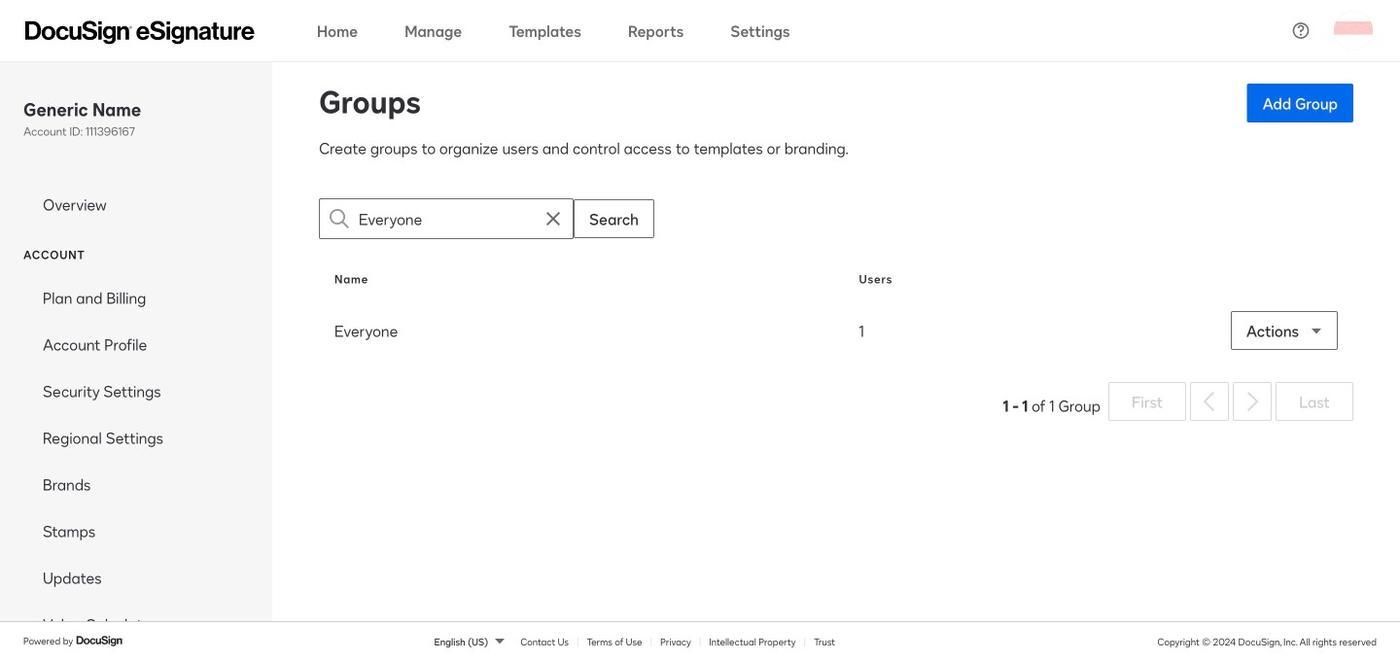 Task type: vqa. For each thing, say whether or not it's contained in the screenshot.
tab list
no



Task type: describe. For each thing, give the bounding box(es) containing it.
Search text field
[[359, 199, 534, 238]]



Task type: locate. For each thing, give the bounding box(es) containing it.
account element
[[0, 274, 272, 648]]

docusign admin image
[[25, 21, 255, 44]]

your uploaded profile image image
[[1334, 11, 1373, 50]]

docusign image
[[76, 633, 125, 649]]



